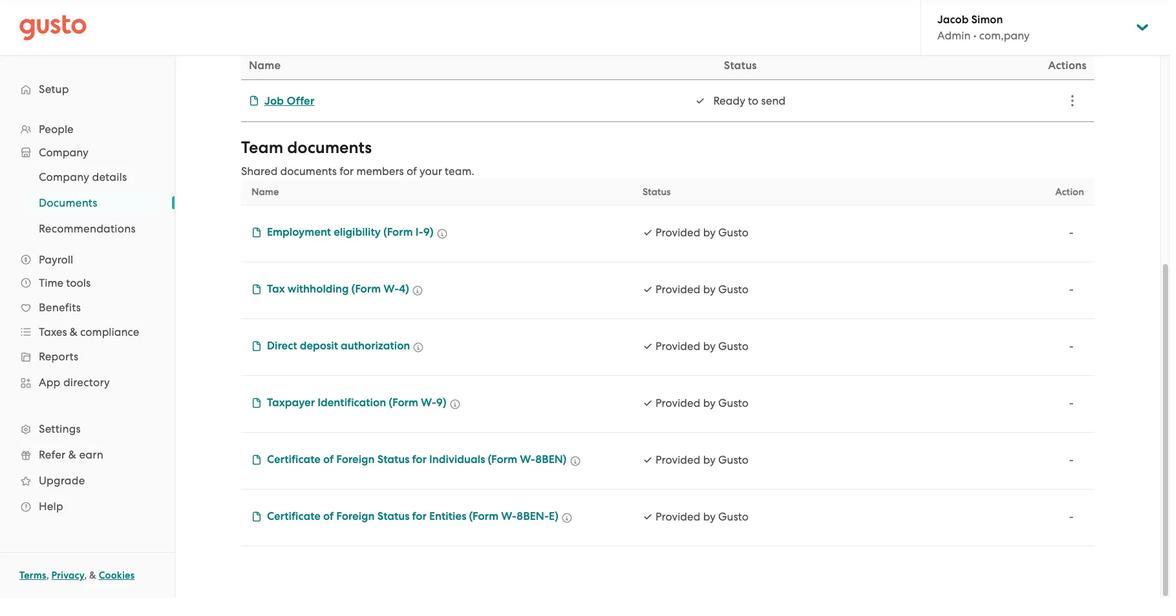Task type: describe. For each thing, give the bounding box(es) containing it.
ready
[[713, 94, 745, 107]]

terms link
[[19, 570, 46, 582]]

foreign for entities
[[336, 510, 375, 524]]

module__icon___go7vc image inside tax withholding (form w-4) link
[[251, 284, 262, 295]]

i-
[[415, 226, 423, 239]]

foreign for individuals
[[336, 453, 375, 467]]

documents
[[39, 197, 97, 209]]

job offer
[[264, 94, 314, 108]]

•
[[973, 29, 977, 42]]

gusto for taxpayer identification (form w-9)
[[718, 397, 749, 410]]

earn
[[79, 449, 103, 462]]

provided for certificate of foreign status for individuals (form w-8ben)
[[655, 454, 700, 467]]

time tools
[[39, 277, 91, 290]]

gusto for certificate of foreign status for individuals (form w-8ben)
[[718, 454, 749, 467]]

eligibility
[[334, 226, 381, 239]]

list containing people
[[0, 118, 175, 520]]

compliance
[[80, 326, 139, 339]]

0 vertical spatial of
[[407, 165, 417, 178]]

4)
[[399, 282, 409, 296]]

(form right individuals at the left bottom of page
[[488, 453, 517, 467]]

of for individuals
[[323, 453, 334, 467]]

company button
[[13, 141, 162, 164]]

taxes
[[39, 326, 67, 339]]

name for action
[[251, 186, 279, 198]]

- for certificate of foreign status for entities (form w-8ben-e)
[[1069, 511, 1074, 524]]

ready to send
[[713, 94, 786, 107]]

to
[[748, 94, 758, 107]]

people button
[[13, 118, 162, 141]]

details
[[92, 171, 127, 184]]

provided by gusto for employment eligibility (form i-9)
[[655, 226, 749, 239]]

(form for identification
[[389, 396, 418, 410]]

upgrade
[[39, 474, 85, 487]]

tools
[[66, 277, 91, 290]]

- for certificate of foreign status for individuals (form w-8ben)
[[1069, 454, 1074, 467]]

8ben-
[[517, 510, 549, 524]]

simon
[[971, 13, 1003, 27]]

provided by gusto for certificate of foreign status for individuals (form w-8ben)
[[655, 454, 749, 467]]

company for company details
[[39, 171, 89, 184]]

upgrade link
[[13, 469, 162, 493]]

name for actions
[[249, 59, 281, 72]]

taxes & compliance
[[39, 326, 139, 339]]

w- up 8ben- at the left bottom
[[520, 453, 535, 467]]

refer
[[39, 449, 66, 462]]

provided for direct deposit authorization
[[655, 340, 700, 353]]

documents for team
[[287, 138, 372, 158]]

help
[[39, 500, 63, 513]]

0 vertical spatial for
[[340, 165, 354, 178]]

setup
[[39, 83, 69, 96]]

job
[[264, 94, 284, 108]]

tax withholding (form w-4) link
[[251, 282, 409, 298]]

employment
[[267, 226, 331, 239]]

by for tax withholding (form w-4)
[[703, 283, 716, 296]]

certificate for certificate of foreign status for entities (form w-8ben-e)
[[267, 510, 321, 524]]

terms , privacy , & cookies
[[19, 570, 135, 582]]

time
[[39, 277, 63, 290]]

- for employment eligibility (form i-9)
[[1069, 226, 1074, 239]]

company for company
[[39, 146, 88, 159]]

certificate of foreign status for entities (form w-8ben-e) link
[[251, 509, 558, 526]]

privacy link
[[51, 570, 84, 582]]

directory
[[63, 376, 110, 389]]

settings
[[39, 423, 81, 436]]

home image
[[19, 15, 87, 40]]

team.
[[445, 165, 474, 178]]

payroll
[[39, 253, 73, 266]]

help link
[[13, 495, 162, 518]]

recommendations
[[39, 222, 136, 235]]

employment eligibility (form i-9)
[[267, 226, 434, 239]]

team
[[241, 138, 283, 158]]

2 vertical spatial &
[[89, 570, 96, 582]]

deposit
[[300, 339, 338, 353]]

gusto for direct deposit authorization
[[718, 340, 749, 353]]

refer & earn
[[39, 449, 103, 462]]

admin
[[937, 29, 971, 42]]

settings link
[[13, 418, 162, 441]]

9) for i-
[[423, 226, 434, 239]]

provided for certificate of foreign status for entities (form w-8ben-e)
[[655, 511, 700, 524]]

people
[[39, 123, 74, 136]]

cookies
[[99, 570, 135, 582]]

& for earn
[[68, 449, 76, 462]]

gusto for employment eligibility (form i-9)
[[718, 226, 749, 239]]

taxes & compliance button
[[13, 321, 162, 344]]

refer & earn link
[[13, 443, 162, 467]]

for for entities
[[412, 510, 427, 524]]

e)
[[549, 510, 558, 524]]

module__icon___go7vc image inside 'certificate of foreign status for entities (form w-8ben-e)' 'link'
[[251, 512, 262, 522]]

com,pany
[[979, 29, 1030, 42]]

app directory
[[39, 376, 110, 389]]

w- up 'certificate of foreign status for individuals (form w-8ben)'
[[421, 396, 436, 410]]



Task type: locate. For each thing, give the bounding box(es) containing it.
& right taxes
[[70, 326, 78, 339]]

for for individuals
[[412, 453, 427, 467]]

6 provided from the top
[[655, 511, 700, 524]]

& for compliance
[[70, 326, 78, 339]]

1 vertical spatial foreign
[[336, 510, 375, 524]]

foreign inside certificate of foreign status for individuals (form w-8ben) link
[[336, 453, 375, 467]]

team documents
[[241, 138, 372, 158]]

direct deposit authorization
[[267, 339, 410, 353]]

&
[[70, 326, 78, 339], [68, 449, 76, 462], [89, 570, 96, 582]]

benefits
[[39, 301, 81, 314]]

3 - from the top
[[1069, 340, 1074, 353]]

certificate of foreign status for entities (form w-8ben-e)
[[267, 510, 558, 524]]

3 provided by gusto from the top
[[655, 340, 749, 353]]

1 provided by gusto from the top
[[655, 226, 749, 239]]

- for direct deposit authorization
[[1069, 340, 1074, 353]]

list containing company details
[[0, 164, 175, 242]]

2 gusto from the top
[[718, 283, 749, 296]]

setup link
[[13, 78, 162, 101]]

documents up shared documents for members of your team. at the left top of page
[[287, 138, 372, 158]]

provided by gusto for taxpayer identification (form w-9)
[[655, 397, 749, 410]]

9) inside taxpayer identification (form w-9) link
[[436, 396, 447, 410]]

2 - from the top
[[1069, 283, 1074, 296]]

certificate inside certificate of foreign status for individuals (form w-8ben) link
[[267, 453, 321, 467]]

name
[[249, 59, 281, 72], [251, 186, 279, 198]]

actions
[[1048, 59, 1087, 72]]

(form inside 'link'
[[469, 510, 499, 524]]

payroll button
[[13, 248, 162, 272]]

provided by gusto
[[655, 226, 749, 239], [655, 283, 749, 296], [655, 340, 749, 353], [655, 397, 749, 410], [655, 454, 749, 467], [655, 511, 749, 524]]

1 company from the top
[[39, 146, 88, 159]]

time tools button
[[13, 272, 162, 295]]

name up job
[[249, 59, 281, 72]]

terms
[[19, 570, 46, 582]]

- for tax withholding (form w-4)
[[1069, 283, 1074, 296]]

job offer link
[[249, 94, 314, 108]]

4 gusto from the top
[[718, 397, 749, 410]]

reports link
[[13, 345, 162, 368]]

members
[[356, 165, 404, 178]]

by for certificate of foreign status for individuals (form w-8ben)
[[703, 454, 716, 467]]

,
[[46, 570, 49, 582], [84, 570, 87, 582]]

1 , from the left
[[46, 570, 49, 582]]

certificate inside 'certificate of foreign status for entities (form w-8ben-e)' 'link'
[[267, 510, 321, 524]]

(form for withholding
[[351, 282, 381, 296]]

provided by gusto for certificate of foreign status for entities (form w-8ben-e)
[[655, 511, 749, 524]]

6 gusto from the top
[[718, 511, 749, 524]]

module__icon___go7vc image inside taxpayer identification (form w-9) link
[[251, 398, 262, 409]]

& left 'earn'
[[68, 449, 76, 462]]

send
[[761, 94, 786, 107]]

4 - from the top
[[1069, 397, 1074, 410]]

2 by from the top
[[703, 283, 716, 296]]

benefits link
[[13, 296, 162, 319]]

5 by from the top
[[703, 454, 716, 467]]

5 - from the top
[[1069, 454, 1074, 467]]

company inside dropdown button
[[39, 146, 88, 159]]

9) up individuals at the left bottom of page
[[436, 396, 447, 410]]

by
[[703, 226, 716, 239], [703, 283, 716, 296], [703, 340, 716, 353], [703, 397, 716, 410], [703, 454, 716, 467], [703, 511, 716, 524]]

app
[[39, 376, 60, 389]]

2 vertical spatial for
[[412, 510, 427, 524]]

tax
[[267, 282, 285, 296]]

0 vertical spatial 9)
[[423, 226, 434, 239]]

provided for employment eligibility (form i-9)
[[655, 226, 700, 239]]

jacob simon admin • com,pany
[[937, 13, 1030, 42]]

for left entities
[[412, 510, 427, 524]]

5 provided from the top
[[655, 454, 700, 467]]

tax withholding (form w-4)
[[267, 282, 409, 296]]

taxpayer identification (form w-9) link
[[251, 396, 447, 412]]

company details link
[[23, 165, 162, 189]]

, left privacy link
[[46, 570, 49, 582]]

1 vertical spatial &
[[68, 449, 76, 462]]

company
[[39, 146, 88, 159], [39, 171, 89, 184]]

1 vertical spatial name
[[251, 186, 279, 198]]

0 vertical spatial &
[[70, 326, 78, 339]]

2 provided from the top
[[655, 283, 700, 296]]

of for entities
[[323, 510, 334, 524]]

by for taxpayer identification (form w-9)
[[703, 397, 716, 410]]

authorization
[[341, 339, 410, 353]]

offer
[[287, 94, 314, 108]]

documents link
[[23, 191, 162, 215]]

(form right identification
[[389, 396, 418, 410]]

certificate
[[267, 453, 321, 467], [267, 510, 321, 524]]

4 provided from the top
[[655, 397, 700, 410]]

by for employment eligibility (form i-9)
[[703, 226, 716, 239]]

5 gusto from the top
[[718, 454, 749, 467]]

1 vertical spatial 9)
[[436, 396, 447, 410]]

gusto for tax withholding (form w-4)
[[718, 283, 749, 296]]

3 by from the top
[[703, 340, 716, 353]]

& left "cookies"
[[89, 570, 96, 582]]

company details
[[39, 171, 127, 184]]

2 foreign from the top
[[336, 510, 375, 524]]

identification
[[317, 396, 386, 410]]

1 certificate from the top
[[267, 453, 321, 467]]

company down the 'people'
[[39, 146, 88, 159]]

6 provided by gusto from the top
[[655, 511, 749, 524]]

2 , from the left
[[84, 570, 87, 582]]

reports
[[39, 350, 79, 363]]

4 by from the top
[[703, 397, 716, 410]]

provided by gusto for direct deposit authorization
[[655, 340, 749, 353]]

for left individuals at the left bottom of page
[[412, 453, 427, 467]]

taxpayer
[[267, 396, 315, 410]]

jacob
[[937, 13, 969, 27]]

individuals
[[429, 453, 485, 467]]

5 provided by gusto from the top
[[655, 454, 749, 467]]

gusto navigation element
[[0, 56, 175, 540]]

provided by gusto for tax withholding (form w-4)
[[655, 283, 749, 296]]

2 certificate from the top
[[267, 510, 321, 524]]

documents down team documents
[[280, 165, 337, 178]]

module__icon___go7vc image inside direct deposit authorization link
[[251, 341, 262, 352]]

9) for w-
[[436, 396, 447, 410]]

(form for eligibility
[[383, 226, 413, 239]]

w- left e)
[[501, 510, 517, 524]]

cookies button
[[99, 568, 135, 584]]

provided for taxpayer identification (form w-9)
[[655, 397, 700, 410]]

2 vertical spatial of
[[323, 510, 334, 524]]

foreign
[[336, 453, 375, 467], [336, 510, 375, 524]]

6 - from the top
[[1069, 511, 1074, 524]]

by for direct deposit authorization
[[703, 340, 716, 353]]

for
[[340, 165, 354, 178], [412, 453, 427, 467], [412, 510, 427, 524]]

of inside 'link'
[[323, 510, 334, 524]]

0 vertical spatial foreign
[[336, 453, 375, 467]]

module__icon___go7vc image inside certificate of foreign status for individuals (form w-8ben) link
[[251, 455, 262, 465]]

status
[[724, 59, 757, 72], [643, 186, 671, 198], [377, 453, 410, 467], [377, 510, 410, 524]]

name down shared
[[251, 186, 279, 198]]

1 - from the top
[[1069, 226, 1074, 239]]

privacy
[[51, 570, 84, 582]]

, left "cookies"
[[84, 570, 87, 582]]

foreign inside 'certificate of foreign status for entities (form w-8ben-e)' 'link'
[[336, 510, 375, 524]]

recommendations link
[[23, 217, 162, 240]]

0 vertical spatial company
[[39, 146, 88, 159]]

1 vertical spatial company
[[39, 171, 89, 184]]

provided
[[655, 226, 700, 239], [655, 283, 700, 296], [655, 340, 700, 353], [655, 397, 700, 410], [655, 454, 700, 467], [655, 511, 700, 524]]

1 gusto from the top
[[718, 226, 749, 239]]

action
[[1055, 186, 1084, 198]]

documents
[[287, 138, 372, 158], [280, 165, 337, 178]]

(form
[[383, 226, 413, 239], [351, 282, 381, 296], [389, 396, 418, 410], [488, 453, 517, 467], [469, 510, 499, 524]]

for left members
[[340, 165, 354, 178]]

1 list from the top
[[0, 118, 175, 520]]

& inside dropdown button
[[70, 326, 78, 339]]

0 vertical spatial documents
[[287, 138, 372, 158]]

3 gusto from the top
[[718, 340, 749, 353]]

certificate of foreign status for individuals (form w-8ben) link
[[251, 453, 567, 469]]

& inside "link"
[[68, 449, 76, 462]]

4 provided by gusto from the top
[[655, 397, 749, 410]]

status inside 'link'
[[377, 510, 410, 524]]

withholding
[[287, 282, 349, 296]]

list
[[0, 118, 175, 520], [0, 164, 175, 242]]

(form left 4)
[[351, 282, 381, 296]]

3 provided from the top
[[655, 340, 700, 353]]

6 by from the top
[[703, 511, 716, 524]]

1 provided from the top
[[655, 226, 700, 239]]

0 vertical spatial name
[[249, 59, 281, 72]]

w- inside 'link'
[[501, 510, 517, 524]]

taxpayer identification (form w-9)
[[267, 396, 447, 410]]

9) inside employment eligibility (form i-9) link
[[423, 226, 434, 239]]

shared documents for members of your team.
[[241, 165, 474, 178]]

1 vertical spatial documents
[[280, 165, 337, 178]]

-
[[1069, 226, 1074, 239], [1069, 283, 1074, 296], [1069, 340, 1074, 353], [1069, 397, 1074, 410], [1069, 454, 1074, 467], [1069, 511, 1074, 524]]

9) down your
[[423, 226, 434, 239]]

module__icon___go7vc image
[[251, 228, 262, 238], [437, 229, 447, 239], [251, 284, 262, 295], [412, 286, 423, 296], [251, 341, 262, 352], [413, 343, 424, 353], [251, 398, 262, 409], [450, 399, 460, 410], [251, 455, 262, 465], [570, 456, 580, 467], [251, 512, 262, 522], [562, 513, 572, 524]]

certificate for certificate of foreign status for individuals (form w-8ben)
[[267, 453, 321, 467]]

1 horizontal spatial 9)
[[436, 396, 447, 410]]

gusto for certificate of foreign status for entities (form w-8ben-e)
[[718, 511, 749, 524]]

w- up authorization
[[383, 282, 399, 296]]

8ben)
[[535, 453, 567, 467]]

certificate of foreign status for individuals (form w-8ben)
[[267, 453, 567, 467]]

documents for shared
[[280, 165, 337, 178]]

1 vertical spatial of
[[323, 453, 334, 467]]

your
[[420, 165, 442, 178]]

(form left i- at the top left of page
[[383, 226, 413, 239]]

company up documents
[[39, 171, 89, 184]]

(form right entities
[[469, 510, 499, 524]]

direct deposit authorization link
[[251, 339, 410, 355]]

2 company from the top
[[39, 171, 89, 184]]

0 vertical spatial certificate
[[267, 453, 321, 467]]

for inside 'link'
[[412, 510, 427, 524]]

w-
[[383, 282, 399, 296], [421, 396, 436, 410], [520, 453, 535, 467], [501, 510, 517, 524]]

employment eligibility (form i-9) link
[[251, 225, 434, 241]]

direct
[[267, 339, 297, 353]]

1 by from the top
[[703, 226, 716, 239]]

1 horizontal spatial ,
[[84, 570, 87, 582]]

provided for tax withholding (form w-4)
[[655, 283, 700, 296]]

2 list from the top
[[0, 164, 175, 242]]

1 foreign from the top
[[336, 453, 375, 467]]

entities
[[429, 510, 466, 524]]

shared
[[241, 165, 278, 178]]

0 horizontal spatial 9)
[[423, 226, 434, 239]]

1 vertical spatial for
[[412, 453, 427, 467]]

0 horizontal spatial ,
[[46, 570, 49, 582]]

- for taxpayer identification (form w-9)
[[1069, 397, 1074, 410]]

app directory link
[[13, 371, 162, 394]]

2 provided by gusto from the top
[[655, 283, 749, 296]]

1 vertical spatial certificate
[[267, 510, 321, 524]]

module__icon___go7vc image inside employment eligibility (form i-9) link
[[251, 228, 262, 238]]

by for certificate of foreign status for entities (form w-8ben-e)
[[703, 511, 716, 524]]



Task type: vqa. For each thing, say whether or not it's contained in the screenshot.
1 state
no



